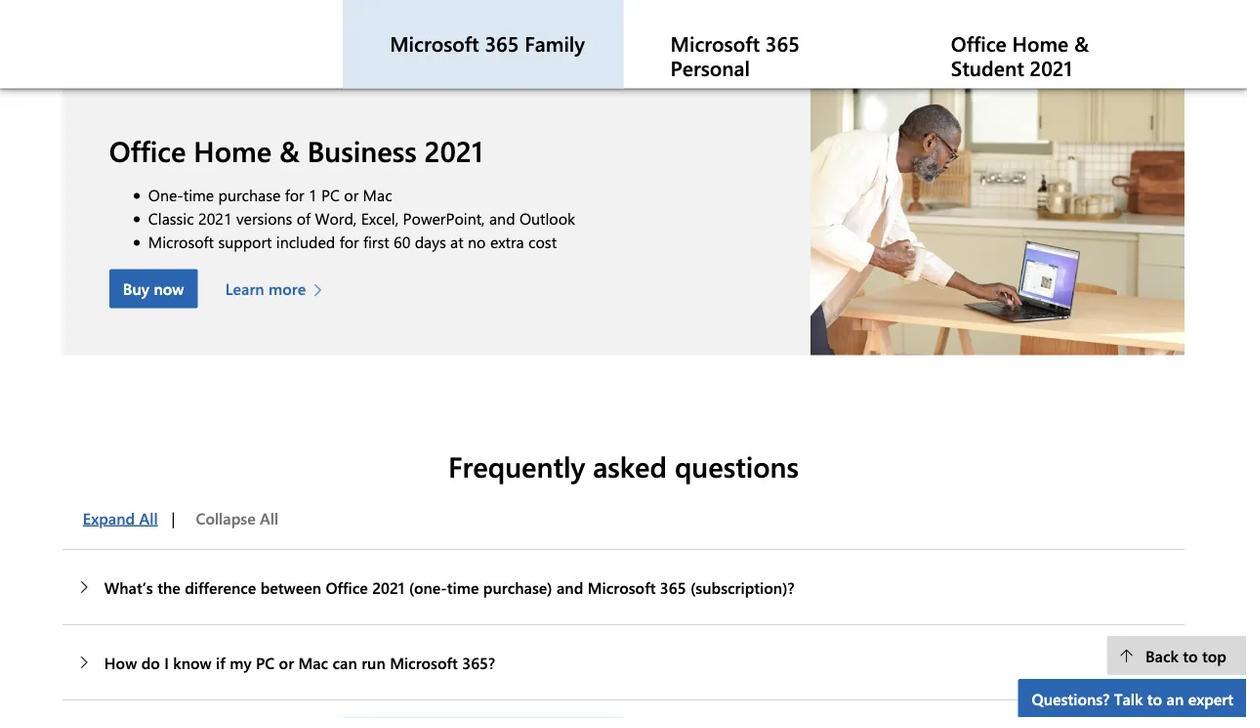 Task type: vqa. For each thing, say whether or not it's contained in the screenshot.
expert
yes



Task type: locate. For each thing, give the bounding box(es) containing it.
difference
[[185, 577, 256, 598]]

run
[[362, 652, 386, 673]]

365 inside dropdown button
[[660, 577, 686, 598]]

expand all button
[[62, 499, 172, 538]]

& right the student in the right top of the page
[[1075, 30, 1089, 57]]

microsoft 365 personal
[[671, 30, 800, 82]]

0 horizontal spatial or
[[279, 652, 294, 673]]

& up purchase at the left
[[280, 132, 300, 170]]

an
[[1167, 688, 1185, 709]]

i
[[164, 652, 169, 673]]

1 vertical spatial mac
[[298, 652, 328, 673]]

& inside office home & student 2021
[[1075, 30, 1089, 57]]

0 horizontal spatial all
[[139, 508, 158, 529]]

1 horizontal spatial all
[[260, 508, 279, 529]]

1 vertical spatial pc
[[256, 652, 275, 673]]

outlook
[[520, 208, 576, 229]]

for left 1
[[285, 185, 305, 206]]

1 horizontal spatial or
[[344, 185, 359, 206]]

one-time purchase for 1 pc or mac classic 2021 versions of word, excel, powerpoint, and outlook microsoft support included for first 60 days at no extra cost
[[148, 185, 576, 253]]

1 horizontal spatial mac
[[363, 185, 392, 206]]

365?
[[462, 652, 495, 673]]

0 vertical spatial office
[[952, 30, 1007, 57]]

for
[[285, 185, 305, 206], [340, 232, 359, 253]]

365
[[485, 30, 519, 57], [766, 30, 800, 57], [660, 577, 686, 598]]

purchase
[[218, 185, 281, 206]]

0 horizontal spatial to
[[1148, 688, 1163, 709]]

collapse all button
[[175, 499, 292, 538]]

talk
[[1115, 688, 1144, 709]]

business
[[308, 132, 417, 170]]

time
[[183, 185, 214, 206], [447, 577, 479, 598]]

|
[[172, 508, 175, 529]]

1 vertical spatial home
[[194, 132, 272, 170]]

to left top at the right of page
[[1184, 645, 1199, 666]]

microsoft
[[390, 30, 479, 57], [671, 30, 760, 57], [148, 232, 214, 253], [588, 577, 656, 598], [390, 652, 458, 673]]

2021 left (one- at left bottom
[[372, 577, 405, 598]]

all right collapse
[[260, 508, 279, 529]]

0 horizontal spatial home
[[194, 132, 272, 170]]

for down word,
[[340, 232, 359, 253]]

or inside 'dropdown button'
[[279, 652, 294, 673]]

0 vertical spatial or
[[344, 185, 359, 206]]

1 vertical spatial and
[[557, 577, 584, 598]]

and up extra
[[489, 208, 516, 229]]

mac
[[363, 185, 392, 206], [298, 652, 328, 673]]

0 horizontal spatial mac
[[298, 652, 328, 673]]

and inside one-time purchase for 1 pc or mac classic 2021 versions of word, excel, powerpoint, and outlook microsoft support included for first 60 days at no extra cost
[[489, 208, 516, 229]]

the
[[157, 577, 181, 598]]

0 vertical spatial for
[[285, 185, 305, 206]]

word,
[[315, 208, 357, 229]]

1 horizontal spatial 365
[[660, 577, 686, 598]]

0 vertical spatial and
[[489, 208, 516, 229]]

can
[[333, 652, 357, 673]]

learn
[[225, 278, 264, 299]]

365 for family
[[485, 30, 519, 57]]

2 horizontal spatial 365
[[766, 30, 800, 57]]

time up classic
[[183, 185, 214, 206]]

60
[[394, 232, 411, 253]]

powerpoint,
[[403, 208, 485, 229]]

1 vertical spatial time
[[447, 577, 479, 598]]

(subscription)?
[[691, 577, 795, 598]]

1 horizontal spatial &
[[1075, 30, 1089, 57]]

0 horizontal spatial 365
[[485, 30, 519, 57]]

1 all from the left
[[139, 508, 158, 529]]

office inside dropdown button
[[326, 577, 368, 598]]

1 vertical spatial office
[[109, 132, 186, 170]]

and right purchase)
[[557, 577, 584, 598]]

2 horizontal spatial office
[[952, 30, 1007, 57]]

1 vertical spatial or
[[279, 652, 294, 673]]

back
[[1146, 645, 1179, 666]]

to inside questions? talk to an expert dropdown button
[[1148, 688, 1163, 709]]

student
[[952, 54, 1025, 82]]

0 horizontal spatial pc
[[256, 652, 275, 673]]

family
[[525, 30, 585, 57]]

1 horizontal spatial pc
[[322, 185, 340, 206]]

do
[[141, 652, 160, 673]]

or up word,
[[344, 185, 359, 206]]

365 inside microsoft 365 personal
[[766, 30, 800, 57]]

frequently asked questions
[[448, 447, 799, 485]]

how do i know if my pc or mac can run microsoft 365? button
[[62, 626, 1185, 700]]

&
[[1075, 30, 1089, 57], [280, 132, 300, 170]]

2021 right the student in the right top of the page
[[1030, 54, 1073, 82]]

if
[[216, 652, 226, 673]]

mac up excel,
[[363, 185, 392, 206]]

365 left (subscription)?
[[660, 577, 686, 598]]

questions? talk to an expert
[[1032, 688, 1234, 709]]

1 horizontal spatial home
[[1013, 30, 1069, 57]]

or
[[344, 185, 359, 206], [279, 652, 294, 673]]

time left purchase)
[[447, 577, 479, 598]]

collapse
[[196, 508, 256, 529]]

1 horizontal spatial and
[[557, 577, 584, 598]]

365 for personal
[[766, 30, 800, 57]]

pc right 1
[[322, 185, 340, 206]]

all
[[139, 508, 158, 529], [260, 508, 279, 529]]

1 vertical spatial &
[[280, 132, 300, 170]]

1 horizontal spatial for
[[340, 232, 359, 253]]

pc
[[322, 185, 340, 206], [256, 652, 275, 673]]

0 vertical spatial mac
[[363, 185, 392, 206]]

questions? talk to an expert button
[[1019, 679, 1248, 718]]

what's the difference between office 2021 (one-time purchase) and microsoft 365 (subscription)? button
[[62, 551, 1185, 625]]

more
[[269, 278, 306, 299]]

2021
[[1030, 54, 1073, 82], [425, 132, 483, 170], [198, 208, 232, 229], [372, 577, 405, 598]]

to
[[1184, 645, 1199, 666], [1148, 688, 1163, 709]]

a person uses microsoft teams on a surface device. image
[[811, 87, 1185, 356]]

all for collapse all
[[260, 508, 279, 529]]

& for student
[[1075, 30, 1089, 57]]

top
[[1203, 645, 1227, 666]]

0 horizontal spatial office
[[109, 132, 186, 170]]

one-
[[148, 185, 183, 206]]

2 all from the left
[[260, 508, 279, 529]]

0 vertical spatial to
[[1184, 645, 1199, 666]]

and
[[489, 208, 516, 229], [557, 577, 584, 598]]

1 horizontal spatial time
[[447, 577, 479, 598]]

1 vertical spatial to
[[1148, 688, 1163, 709]]

or right "my"
[[279, 652, 294, 673]]

expert
[[1189, 688, 1234, 709]]

2021 inside office home & student 2021
[[1030, 54, 1073, 82]]

0 vertical spatial time
[[183, 185, 214, 206]]

group containing expand all
[[62, 499, 292, 538]]

office
[[952, 30, 1007, 57], [109, 132, 186, 170], [326, 577, 368, 598]]

to left an
[[1148, 688, 1163, 709]]

2 vertical spatial office
[[326, 577, 368, 598]]

0 vertical spatial home
[[1013, 30, 1069, 57]]

2021 up powerpoint,
[[425, 132, 483, 170]]

versions
[[236, 208, 293, 229]]

0 vertical spatial &
[[1075, 30, 1089, 57]]

office inside office home & student 2021
[[952, 30, 1007, 57]]

learn more
[[225, 278, 306, 299]]

support
[[218, 232, 272, 253]]

mac left can
[[298, 652, 328, 673]]

know
[[173, 652, 212, 673]]

all left |
[[139, 508, 158, 529]]

questions?
[[1032, 688, 1110, 709]]

0 vertical spatial pc
[[322, 185, 340, 206]]

0 horizontal spatial &
[[280, 132, 300, 170]]

1 horizontal spatial office
[[326, 577, 368, 598]]

0 horizontal spatial and
[[489, 208, 516, 229]]

0 horizontal spatial time
[[183, 185, 214, 206]]

now
[[154, 278, 184, 299]]

pc right "my"
[[256, 652, 275, 673]]

group
[[62, 499, 292, 538]]

1 horizontal spatial to
[[1184, 645, 1199, 666]]

365 right personal
[[766, 30, 800, 57]]

buy now
[[123, 278, 184, 299]]

365 left the family
[[485, 30, 519, 57]]

all for expand all
[[139, 508, 158, 529]]

mac inside "how do i know if my pc or mac can run microsoft 365?" 'dropdown button'
[[298, 652, 328, 673]]

purchase)
[[483, 577, 553, 598]]

2021 up support
[[198, 208, 232, 229]]

home
[[1013, 30, 1069, 57], [194, 132, 272, 170]]

0 horizontal spatial for
[[285, 185, 305, 206]]

home inside office home & student 2021
[[1013, 30, 1069, 57]]

back to top link
[[1108, 636, 1248, 675]]



Task type: describe. For each thing, give the bounding box(es) containing it.
1 vertical spatial for
[[340, 232, 359, 253]]

asked
[[593, 447, 667, 485]]

office for office home & student 2021
[[952, 30, 1007, 57]]

mac inside one-time purchase for 1 pc or mac classic 2021 versions of word, excel, powerpoint, and outlook microsoft support included for first 60 days at no extra cost
[[363, 185, 392, 206]]

personal
[[671, 54, 750, 82]]

first
[[363, 232, 390, 253]]

back to top
[[1146, 645, 1227, 666]]

home for business
[[194, 132, 272, 170]]

no
[[468, 232, 486, 253]]

how do i know if my pc or mac can run microsoft 365?
[[104, 652, 495, 673]]

(one-
[[409, 577, 447, 598]]

cost
[[529, 232, 557, 253]]

office for office home & business 2021
[[109, 132, 186, 170]]

my
[[230, 652, 252, 673]]

office home & student 2021
[[952, 30, 1089, 82]]

2021 inside what's the difference between office 2021 (one-time purchase) and microsoft 365 (subscription)? dropdown button
[[372, 577, 405, 598]]

expand all
[[83, 508, 158, 529]]

buy now link
[[109, 270, 198, 309]]

frequently
[[448, 447, 586, 485]]

collapse all
[[196, 508, 279, 529]]

home for student
[[1013, 30, 1069, 57]]

what's the difference between office 2021 (one-time purchase) and microsoft 365 (subscription)?
[[104, 577, 795, 598]]

microsoft inside dropdown button
[[588, 577, 656, 598]]

days
[[415, 232, 446, 253]]

questions
[[675, 447, 799, 485]]

microsoft inside 'dropdown button'
[[390, 652, 458, 673]]

buy
[[123, 278, 149, 299]]

microsoft inside one-time purchase for 1 pc or mac classic 2021 versions of word, excel, powerpoint, and outlook microsoft support included for first 60 days at no extra cost
[[148, 232, 214, 253]]

to inside back to top 'link'
[[1184, 645, 1199, 666]]

at
[[451, 232, 464, 253]]

microsoft 365 family
[[390, 30, 585, 57]]

learn more link
[[225, 270, 332, 309]]

2021 inside one-time purchase for 1 pc or mac classic 2021 versions of word, excel, powerpoint, and outlook microsoft support included for first 60 days at no extra cost
[[198, 208, 232, 229]]

how
[[104, 652, 137, 673]]

pc inside 'dropdown button'
[[256, 652, 275, 673]]

microsoft inside microsoft 365 personal
[[671, 30, 760, 57]]

of
[[297, 208, 311, 229]]

classic
[[148, 208, 194, 229]]

1
[[309, 185, 317, 206]]

included
[[276, 232, 335, 253]]

extra
[[490, 232, 524, 253]]

expand
[[83, 508, 135, 529]]

excel,
[[361, 208, 399, 229]]

and inside dropdown button
[[557, 577, 584, 598]]

time inside one-time purchase for 1 pc or mac classic 2021 versions of word, excel, powerpoint, and outlook microsoft support included for first 60 days at no extra cost
[[183, 185, 214, 206]]

& for business
[[280, 132, 300, 170]]

or inside one-time purchase for 1 pc or mac classic 2021 versions of word, excel, powerpoint, and outlook microsoft support included for first 60 days at no extra cost
[[344, 185, 359, 206]]

office home & business 2021
[[109, 132, 483, 170]]

what's
[[104, 577, 153, 598]]

between
[[261, 577, 322, 598]]

time inside what's the difference between office 2021 (one-time purchase) and microsoft 365 (subscription)? dropdown button
[[447, 577, 479, 598]]

pc inside one-time purchase for 1 pc or mac classic 2021 versions of word, excel, powerpoint, and outlook microsoft support included for first 60 days at no extra cost
[[322, 185, 340, 206]]



